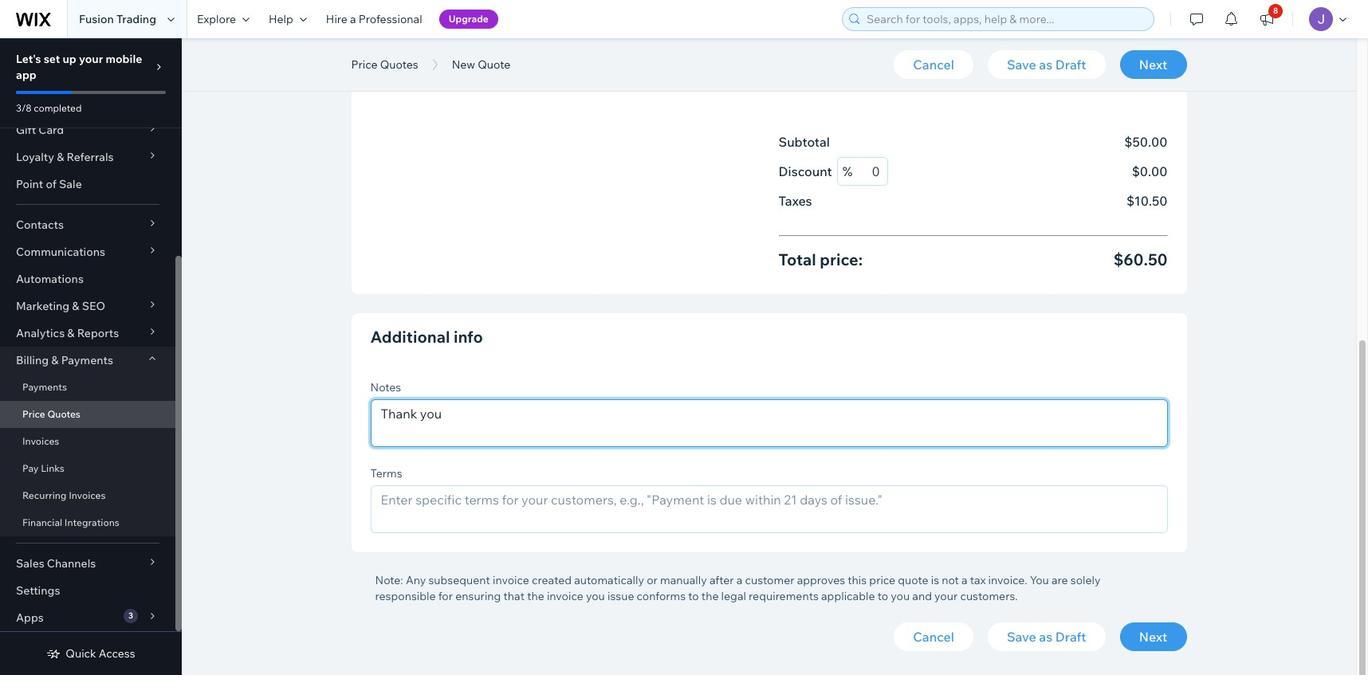 Task type: locate. For each thing, give the bounding box(es) containing it.
2 cancel button from the top
[[894, 622, 974, 651]]

& left reports
[[67, 326, 75, 341]]

settings link
[[0, 577, 175, 605]]

2 save as draft button from the top
[[988, 622, 1106, 651]]

ensuring
[[456, 589, 501, 603]]

& left seo
[[72, 299, 79, 313]]

a up legal
[[737, 573, 743, 587]]

1 vertical spatial your
[[935, 589, 958, 603]]

1 the from the left
[[527, 589, 545, 603]]

analytics & reports
[[16, 326, 119, 341]]

price for the price quotes link
[[22, 408, 45, 420]]

of
[[46, 177, 57, 191]]

as down search for tools, apps, help & more... field
[[1039, 57, 1053, 73]]

cancel
[[913, 57, 955, 73], [913, 629, 955, 645]]

save as draft button for 1st cancel button from the bottom of the page
[[988, 622, 1106, 651]]

payments down 'billing'
[[22, 381, 67, 393]]

invoices
[[22, 435, 59, 447], [69, 490, 106, 502]]

save for 1st cancel button from the bottom of the page
[[1007, 629, 1037, 645]]

approves
[[797, 573, 846, 587]]

0 horizontal spatial price quotes
[[22, 408, 80, 420]]

2 next button from the top
[[1120, 622, 1187, 651]]

0 horizontal spatial invoice
[[493, 573, 529, 587]]

1 vertical spatial next
[[1140, 629, 1168, 645]]

subtotal
[[779, 134, 830, 150]]

save as draft down search for tools, apps, help & more... field
[[1007, 57, 1087, 73]]

applicable
[[821, 589, 875, 603]]

1 vertical spatial save as draft
[[1007, 629, 1087, 645]]

save as draft down you
[[1007, 629, 1087, 645]]

1 vertical spatial cancel button
[[894, 622, 974, 651]]

%
[[843, 163, 853, 179]]

pay links
[[22, 463, 64, 475]]

cancel for second cancel button from the bottom
[[913, 57, 955, 73]]

up
[[63, 52, 76, 66]]

Search for tools, apps, help & more... field
[[862, 8, 1149, 30]]

loyalty & referrals
[[16, 150, 114, 164]]

channels
[[47, 557, 96, 571]]

invoices down pay links link
[[69, 490, 106, 502]]

your right up
[[79, 52, 103, 66]]

1 vertical spatial invoice
[[547, 589, 584, 603]]

that
[[504, 589, 525, 603]]

quotes
[[380, 57, 418, 72], [47, 408, 80, 420]]

1 vertical spatial price quotes
[[22, 408, 80, 420]]

Terms text field
[[371, 486, 1167, 532]]

billing & payments
[[16, 353, 113, 368]]

tax
[[970, 573, 986, 587]]

analytics
[[16, 326, 65, 341]]

0 vertical spatial save as draft
[[1007, 57, 1087, 73]]

2 draft from the top
[[1056, 629, 1087, 645]]

fusion trading
[[79, 12, 156, 26]]

0 vertical spatial next
[[1140, 57, 1168, 73]]

1 vertical spatial quotes
[[47, 408, 80, 420]]

cancel button
[[894, 50, 974, 79], [894, 622, 974, 651]]

1 horizontal spatial price quotes
[[351, 57, 418, 72]]

hire
[[326, 12, 348, 26]]

invoices link
[[0, 428, 175, 455]]

gift card
[[16, 123, 64, 137]]

price left add
[[351, 57, 378, 72]]

marketing
[[16, 299, 70, 313]]

explore
[[197, 12, 236, 26]]

0 vertical spatial as
[[1039, 57, 1053, 73]]

reports
[[77, 326, 119, 341]]

save
[[1007, 57, 1037, 73], [1007, 629, 1037, 645]]

2 the from the left
[[702, 589, 719, 603]]

draft
[[1056, 57, 1087, 73], [1056, 629, 1087, 645]]

0 vertical spatial cancel
[[913, 57, 955, 73]]

0 vertical spatial invoice
[[493, 573, 529, 587]]

additional info
[[370, 327, 483, 347]]

2 cancel from the top
[[913, 629, 955, 645]]

0 vertical spatial your
[[79, 52, 103, 66]]

you down quote
[[891, 589, 910, 603]]

recurring invoices
[[22, 490, 106, 502]]

integrations
[[64, 517, 120, 529]]

0 vertical spatial cancel button
[[894, 50, 974, 79]]

subsequent
[[429, 573, 490, 587]]

1 horizontal spatial your
[[935, 589, 958, 603]]

price quotes inside button
[[351, 57, 418, 72]]

1 vertical spatial payments
[[22, 381, 67, 393]]

3/8 completed
[[16, 102, 82, 114]]

2 horizontal spatial a
[[962, 573, 968, 587]]

you down automatically at the bottom
[[586, 589, 605, 603]]

taxes
[[779, 193, 812, 209]]

0 horizontal spatial invoices
[[22, 435, 59, 447]]

None number field
[[853, 158, 883, 185]]

note:
[[375, 573, 403, 587]]

0 horizontal spatial a
[[350, 12, 356, 26]]

draft down are
[[1056, 629, 1087, 645]]

0 horizontal spatial quotes
[[47, 408, 80, 420]]

quotes left the "line"
[[380, 57, 418, 72]]

& right 'billing'
[[51, 353, 59, 368]]

next for second cancel button from the bottom
[[1140, 57, 1168, 73]]

1 horizontal spatial to
[[878, 589, 889, 603]]

0 horizontal spatial the
[[527, 589, 545, 603]]

to
[[688, 589, 699, 603], [878, 589, 889, 603]]

next for 1st cancel button from the bottom of the page
[[1140, 629, 1168, 645]]

1 save from the top
[[1007, 57, 1037, 73]]

& for billing
[[51, 353, 59, 368]]

price down 'billing'
[[22, 408, 45, 420]]

terms
[[370, 466, 402, 481]]

& right loyalty
[[57, 150, 64, 164]]

1 horizontal spatial quotes
[[380, 57, 418, 72]]

links
[[41, 463, 64, 475]]

1 horizontal spatial you
[[891, 589, 910, 603]]

marketing & seo button
[[0, 293, 175, 320]]

0 vertical spatial next button
[[1120, 50, 1187, 79]]

1 to from the left
[[688, 589, 699, 603]]

to down the price at the right of page
[[878, 589, 889, 603]]

1 vertical spatial cancel
[[913, 629, 955, 645]]

quotes for the 'price quotes' button
[[380, 57, 418, 72]]

0 horizontal spatial you
[[586, 589, 605, 603]]

note: any subsequent invoice created automatically or manually after a customer approves this price quote is not a tax invoice. you are solely responsible for ensuring that the invoice you issue conforms to the legal requirements applicable to you and your customers.
[[375, 573, 1101, 603]]

notes
[[370, 380, 401, 394]]

to down manually
[[688, 589, 699, 603]]

invoice up that
[[493, 573, 529, 587]]

save as draft button down search for tools, apps, help & more... field
[[988, 50, 1106, 79]]

2 you from the left
[[891, 589, 910, 603]]

a left tax
[[962, 573, 968, 587]]

the right that
[[527, 589, 545, 603]]

1 cancel from the top
[[913, 57, 955, 73]]

1 horizontal spatial the
[[702, 589, 719, 603]]

the down after
[[702, 589, 719, 603]]

your inside let's set up your mobile app
[[79, 52, 103, 66]]

any
[[406, 573, 426, 587]]

invoices up pay links
[[22, 435, 59, 447]]

price quotes down payments link
[[22, 408, 80, 420]]

0 vertical spatial invoices
[[22, 435, 59, 447]]

settings
[[16, 584, 60, 598]]

save as draft
[[1007, 57, 1087, 73], [1007, 629, 1087, 645]]

0 horizontal spatial your
[[79, 52, 103, 66]]

price quotes inside sidebar "element"
[[22, 408, 80, 420]]

additional
[[370, 327, 450, 347]]

1 horizontal spatial price
[[351, 57, 378, 72]]

payments inside popup button
[[61, 353, 113, 368]]

issue
[[608, 589, 634, 603]]

1 save as draft button from the top
[[988, 50, 1106, 79]]

0 vertical spatial price quotes
[[351, 57, 418, 72]]

2 next from the top
[[1140, 629, 1168, 645]]

1 you from the left
[[586, 589, 605, 603]]

after
[[710, 573, 734, 587]]

save down customers.
[[1007, 629, 1037, 645]]

save as draft button for second cancel button from the bottom
[[988, 50, 1106, 79]]

1 next from the top
[[1140, 57, 1168, 73]]

set
[[44, 52, 60, 66]]

next button
[[1120, 50, 1187, 79], [1120, 622, 1187, 651]]

card
[[39, 123, 64, 137]]

0 vertical spatial payments
[[61, 353, 113, 368]]

price inside sidebar "element"
[[22, 408, 45, 420]]

payments
[[61, 353, 113, 368], [22, 381, 67, 393]]

save as draft button down you
[[988, 622, 1106, 651]]

price quotes down professional
[[351, 57, 418, 72]]

upgrade button
[[439, 10, 498, 29]]

let's
[[16, 52, 41, 66]]

invoice down created
[[547, 589, 584, 603]]

0 vertical spatial save
[[1007, 57, 1037, 73]]

price inside button
[[351, 57, 378, 72]]

draft down search for tools, apps, help & more... field
[[1056, 57, 1087, 73]]

line
[[423, 63, 445, 77]]

payments down analytics & reports dropdown button
[[61, 353, 113, 368]]

next button for 1st cancel button from the bottom of the page
[[1120, 622, 1187, 651]]

1 horizontal spatial invoice
[[547, 589, 584, 603]]

referrals
[[67, 150, 114, 164]]

quick access
[[66, 647, 135, 661]]

$0.00
[[1132, 163, 1168, 179]]

0 horizontal spatial to
[[688, 589, 699, 603]]

quotes for the price quotes link
[[47, 408, 80, 420]]

quick
[[66, 647, 96, 661]]

quote
[[898, 573, 929, 587]]

a
[[350, 12, 356, 26], [737, 573, 743, 587], [962, 573, 968, 587]]

0 vertical spatial quotes
[[380, 57, 418, 72]]

0 horizontal spatial price
[[22, 408, 45, 420]]

1 vertical spatial next button
[[1120, 622, 1187, 651]]

0 vertical spatial draft
[[1056, 57, 1087, 73]]

0 vertical spatial save as draft button
[[988, 50, 1106, 79]]

1 horizontal spatial invoices
[[69, 490, 106, 502]]

your
[[79, 52, 103, 66], [935, 589, 958, 603]]

contacts
[[16, 218, 64, 232]]

quotes down payments link
[[47, 408, 80, 420]]

your down 'not'
[[935, 589, 958, 603]]

a right the "hire" in the left of the page
[[350, 12, 356, 26]]

price:
[[820, 250, 863, 270]]

sale
[[59, 177, 82, 191]]

save as draft button
[[988, 50, 1106, 79], [988, 622, 1106, 651]]

0 vertical spatial price
[[351, 57, 378, 72]]

save down search for tools, apps, help & more... field
[[1007, 57, 1037, 73]]

as down you
[[1039, 629, 1053, 645]]

1 vertical spatial draft
[[1056, 629, 1087, 645]]

billing
[[16, 353, 49, 368]]

1 vertical spatial as
[[1039, 629, 1053, 645]]

pay
[[22, 463, 39, 475]]

1 vertical spatial save as draft button
[[988, 622, 1106, 651]]

customer
[[745, 573, 795, 587]]

& inside dropdown button
[[67, 326, 75, 341]]

quotes inside the price quotes link
[[47, 408, 80, 420]]

is
[[931, 573, 940, 587]]

quotes inside the 'price quotes' button
[[380, 57, 418, 72]]

2 to from the left
[[878, 589, 889, 603]]

1 next button from the top
[[1120, 50, 1187, 79]]

not
[[942, 573, 959, 587]]

2 save from the top
[[1007, 629, 1037, 645]]

1 vertical spatial price
[[22, 408, 45, 420]]

price for the 'price quotes' button
[[351, 57, 378, 72]]

1 vertical spatial save
[[1007, 629, 1037, 645]]

& inside dropdown button
[[57, 150, 64, 164]]



Task type: describe. For each thing, give the bounding box(es) containing it.
add
[[399, 63, 421, 77]]

$50.00
[[1125, 134, 1168, 150]]

fusion
[[79, 12, 114, 26]]

help
[[269, 12, 293, 26]]

completed
[[34, 102, 82, 114]]

next button for second cancel button from the bottom
[[1120, 50, 1187, 79]]

recurring invoices link
[[0, 483, 175, 510]]

created
[[532, 573, 572, 587]]

trading
[[116, 12, 156, 26]]

contacts button
[[0, 211, 175, 238]]

1 draft from the top
[[1056, 57, 1087, 73]]

& for loyalty
[[57, 150, 64, 164]]

automations
[[16, 272, 84, 286]]

hire a professional
[[326, 12, 422, 26]]

8
[[1274, 6, 1279, 16]]

point of sale link
[[0, 171, 175, 198]]

solely
[[1071, 573, 1101, 587]]

cancel for 1st cancel button from the bottom of the page
[[913, 629, 955, 645]]

save for second cancel button from the bottom
[[1007, 57, 1037, 73]]

let's set up your mobile app
[[16, 52, 142, 82]]

price quotes for the 'price quotes' button
[[351, 57, 418, 72]]

price quotes for the price quotes link
[[22, 408, 80, 420]]

upgrade
[[449, 13, 489, 25]]

Notes text field
[[371, 400, 1167, 446]]

analytics & reports button
[[0, 320, 175, 347]]

loyalty & referrals button
[[0, 144, 175, 171]]

1 horizontal spatial a
[[737, 573, 743, 587]]

price quotes link
[[0, 401, 175, 428]]

$10.50
[[1127, 193, 1168, 209]]

recurring
[[22, 490, 67, 502]]

billing & payments button
[[0, 347, 175, 374]]

communications
[[16, 245, 105, 259]]

requirements
[[749, 589, 819, 603]]

app
[[16, 68, 37, 82]]

sales channels button
[[0, 550, 175, 577]]

access
[[99, 647, 135, 661]]

invoice.
[[989, 573, 1028, 587]]

financial
[[22, 517, 62, 529]]

automatically
[[574, 573, 644, 587]]

price
[[870, 573, 896, 587]]

hire a professional link
[[317, 0, 432, 38]]

1 save as draft from the top
[[1007, 57, 1087, 73]]

sidebar element
[[0, 0, 182, 676]]

and
[[913, 589, 932, 603]]

3/8
[[16, 102, 32, 114]]

discount
[[779, 163, 832, 179]]

item
[[448, 63, 472, 77]]

$60.50
[[1114, 250, 1168, 270]]

responsible
[[375, 589, 436, 603]]

or
[[647, 573, 658, 587]]

apps
[[16, 611, 44, 625]]

payments link
[[0, 374, 175, 401]]

add line item
[[399, 63, 472, 77]]

gift card button
[[0, 116, 175, 144]]

for
[[438, 589, 453, 603]]

loyalty
[[16, 150, 54, 164]]

mobile
[[106, 52, 142, 66]]

communications button
[[0, 238, 175, 266]]

automations link
[[0, 266, 175, 293]]

info
[[454, 327, 483, 347]]

your inside note: any subsequent invoice created automatically or manually after a customer approves this price quote is not a tax invoice. you are solely responsible for ensuring that the invoice you issue conforms to the legal requirements applicable to you and your customers.
[[935, 589, 958, 603]]

quick access button
[[47, 647, 135, 661]]

point of sale
[[16, 177, 82, 191]]

add line item button
[[351, 51, 1187, 89]]

& for analytics
[[67, 326, 75, 341]]

pay links link
[[0, 455, 175, 483]]

sales
[[16, 557, 44, 571]]

financial integrations
[[22, 517, 120, 529]]

manually
[[660, 573, 707, 587]]

2 as from the top
[[1039, 629, 1053, 645]]

1 as from the top
[[1039, 57, 1053, 73]]

seo
[[82, 299, 105, 313]]

& for marketing
[[72, 299, 79, 313]]

price quotes button
[[343, 53, 426, 77]]

1 vertical spatial invoices
[[69, 490, 106, 502]]

1 cancel button from the top
[[894, 50, 974, 79]]

help button
[[259, 0, 317, 38]]

total
[[779, 250, 816, 270]]

customers.
[[961, 589, 1018, 603]]

3
[[128, 611, 133, 621]]

point
[[16, 177, 43, 191]]

2 save as draft from the top
[[1007, 629, 1087, 645]]

marketing & seo
[[16, 299, 105, 313]]

professional
[[359, 12, 422, 26]]



Task type: vqa. For each thing, say whether or not it's contained in the screenshot.
the Paid
no



